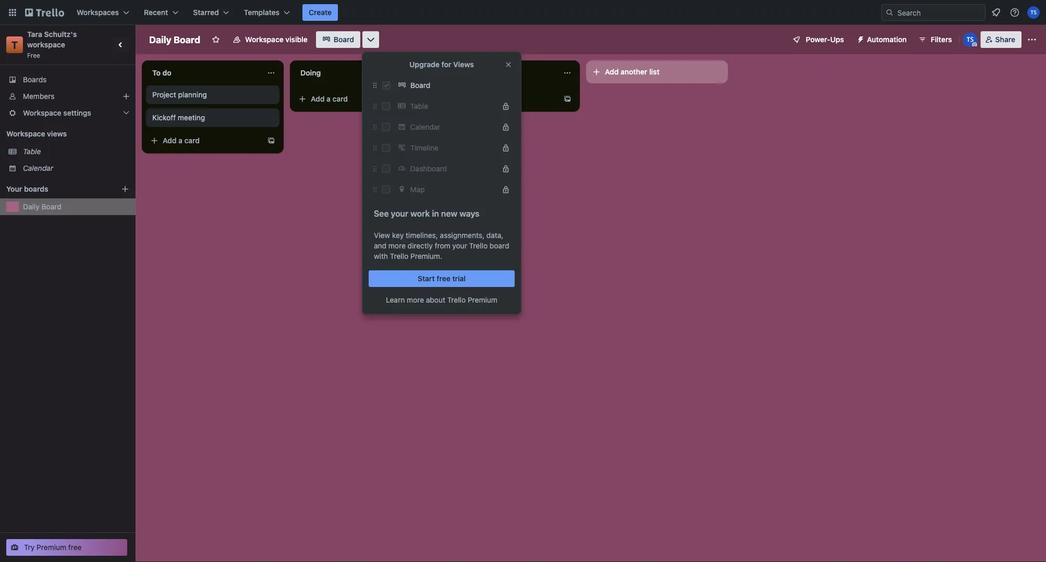 Task type: vqa. For each thing, say whether or not it's contained in the screenshot.
rightmost more
yes



Task type: describe. For each thing, give the bounding box(es) containing it.
ups
[[831, 35, 844, 44]]

your boards with 1 items element
[[6, 183, 105, 196]]

doing
[[300, 69, 321, 77]]

learn more about trello premium link
[[386, 295, 498, 306]]

assignments,
[[440, 231, 485, 240]]

see your work in new ways
[[374, 209, 480, 219]]

0 notifications image
[[990, 6, 1003, 19]]

settings
[[63, 109, 91, 117]]

premium inside button
[[37, 544, 66, 552]]

workspace visible
[[245, 35, 308, 44]]

members
[[23, 92, 54, 101]]

list
[[649, 68, 660, 76]]

boards
[[23, 75, 47, 84]]

add inside add another list button
[[605, 68, 619, 76]]

Doing text field
[[294, 65, 409, 81]]

trial
[[452, 275, 466, 283]]

kickoff meeting
[[152, 113, 205, 122]]

Search field
[[894, 5, 985, 20]]

your
[[6, 185, 22, 194]]

views
[[47, 130, 67, 138]]

automation
[[867, 35, 907, 44]]

timelines,
[[406, 231, 438, 240]]

kickoff
[[152, 113, 176, 122]]

work
[[411, 209, 430, 219]]

free inside start free trial link
[[437, 275, 451, 283]]

start
[[418, 275, 435, 283]]

0 horizontal spatial calendar
[[23, 164, 53, 173]]

workspace for workspace visible
[[245, 35, 284, 44]]

view
[[374, 231, 390, 240]]

try
[[24, 544, 35, 552]]

show menu image
[[1027, 34, 1037, 45]]

meeting
[[178, 113, 205, 122]]

start free trial link
[[369, 271, 515, 287]]

automation button
[[853, 31, 913, 48]]

table inside 'link'
[[23, 147, 41, 156]]

your inside view key timelines, assignments, data, and more directly from your trello board with trello premium.
[[452, 242, 467, 250]]

schultz's
[[44, 30, 77, 39]]

learn
[[386, 296, 405, 305]]

workspace navigation collapse icon image
[[114, 38, 128, 52]]

1 horizontal spatial create from template… image
[[563, 95, 572, 103]]

filters
[[931, 35, 952, 44]]

filters button
[[915, 31, 955, 48]]

t
[[11, 39, 18, 51]]

upgrade
[[410, 60, 440, 69]]

and
[[374, 242, 387, 250]]

your boards
[[6, 185, 48, 194]]

0 vertical spatial premium
[[468, 296, 498, 305]]

workspace views
[[6, 130, 67, 138]]

card for doing
[[333, 95, 348, 103]]

back to home image
[[25, 4, 64, 21]]

create button
[[303, 4, 338, 21]]

Board name text field
[[144, 31, 206, 48]]

search image
[[886, 8, 894, 17]]

0 horizontal spatial board link
[[316, 31, 360, 48]]

daily board link
[[23, 202, 129, 212]]

tara schultz's workspace link
[[27, 30, 79, 49]]

kickoff meeting link
[[152, 113, 273, 123]]

workspaces button
[[70, 4, 136, 21]]

0 vertical spatial trello
[[469, 242, 488, 250]]

0 horizontal spatial your
[[391, 209, 409, 219]]

recent button
[[138, 4, 185, 21]]

templates button
[[238, 4, 296, 21]]

starred
[[193, 8, 219, 17]]

add a card for to do
[[163, 136, 200, 145]]

Done text field
[[442, 65, 557, 81]]

in
[[432, 209, 439, 219]]

done
[[449, 69, 467, 77]]

add for doing
[[311, 95, 325, 103]]

new
[[441, 209, 458, 219]]

daily inside board name text box
[[149, 34, 172, 45]]

to do
[[152, 69, 171, 77]]

boards
[[24, 185, 48, 194]]

learn more about trello premium
[[386, 296, 498, 305]]

sm image
[[853, 31, 867, 46]]

close popover image
[[504, 61, 513, 69]]

workspace
[[27, 40, 65, 49]]

star or unstar board image
[[212, 35, 220, 44]]

for
[[442, 60, 451, 69]]

from
[[435, 242, 450, 250]]

recent
[[144, 8, 168, 17]]

project
[[152, 90, 176, 99]]

share button
[[981, 31, 1022, 48]]

start free trial
[[418, 275, 466, 283]]

share
[[996, 35, 1016, 44]]



Task type: locate. For each thing, give the bounding box(es) containing it.
0 vertical spatial create from template… image
[[563, 95, 572, 103]]

more down key
[[388, 242, 406, 250]]

1 horizontal spatial trello
[[447, 296, 466, 305]]

table
[[410, 102, 428, 111], [23, 147, 41, 156]]

1 vertical spatial more
[[407, 296, 424, 305]]

1 vertical spatial add a card button
[[146, 132, 263, 149]]

workspace inside button
[[245, 35, 284, 44]]

free
[[27, 52, 40, 59]]

trello right about
[[447, 296, 466, 305]]

table down workspace views
[[23, 147, 41, 156]]

free right try
[[68, 544, 82, 552]]

workspace for workspace settings
[[23, 109, 61, 117]]

timeline
[[410, 144, 439, 152]]

workspace down the templates dropdown button
[[245, 35, 284, 44]]

add board image
[[121, 185, 129, 194]]

board up create from template… image
[[410, 81, 430, 90]]

1 vertical spatial add a card
[[163, 136, 200, 145]]

free
[[437, 275, 451, 283], [68, 544, 82, 552]]

more right learn
[[407, 296, 424, 305]]

create from template… image
[[563, 95, 572, 103], [267, 137, 275, 145]]

0 vertical spatial add a card button
[[294, 91, 411, 107]]

calendar link
[[23, 163, 129, 174]]

more inside view key timelines, assignments, data, and more directly from your trello board with trello premium.
[[388, 242, 406, 250]]

workspace settings
[[23, 109, 91, 117]]

trello right with
[[390, 252, 409, 261]]

upgrade for views
[[410, 60, 474, 69]]

workspace inside dropdown button
[[23, 109, 61, 117]]

0 vertical spatial a
[[327, 95, 331, 103]]

card for to do
[[184, 136, 200, 145]]

table up timeline
[[410, 102, 428, 111]]

calendar up timeline
[[410, 123, 441, 131]]

1 horizontal spatial calendar
[[410, 123, 441, 131]]

daily down recent popup button
[[149, 34, 172, 45]]

primary element
[[0, 0, 1046, 25]]

1 vertical spatial card
[[184, 136, 200, 145]]

your right see
[[391, 209, 409, 219]]

add a card button down doing 'text box'
[[294, 91, 411, 107]]

premium
[[468, 296, 498, 305], [37, 544, 66, 552]]

try premium free button
[[6, 540, 127, 557]]

2 vertical spatial add
[[163, 136, 177, 145]]

1 horizontal spatial add
[[311, 95, 325, 103]]

add a card button down kickoff meeting link
[[146, 132, 263, 149]]

card
[[333, 95, 348, 103], [184, 136, 200, 145]]

see
[[374, 209, 389, 219]]

add a card down the doing
[[311, 95, 348, 103]]

views
[[453, 60, 474, 69]]

add another list button
[[586, 61, 728, 83]]

add a card
[[311, 95, 348, 103], [163, 136, 200, 145]]

daily down 'your boards'
[[23, 203, 40, 211]]

view key timelines, assignments, data, and more directly from your trello board with trello premium.
[[374, 231, 509, 261]]

power-
[[806, 35, 831, 44]]

directly
[[408, 242, 433, 250]]

board down your boards with 1 items element
[[41, 203, 61, 211]]

boards link
[[0, 71, 136, 88]]

daily
[[149, 34, 172, 45], [23, 203, 40, 211]]

0 vertical spatial more
[[388, 242, 406, 250]]

1 vertical spatial a
[[178, 136, 183, 145]]

map
[[410, 185, 425, 194]]

tara
[[27, 30, 42, 39]]

0 horizontal spatial create from template… image
[[267, 137, 275, 145]]

1 horizontal spatial table
[[410, 102, 428, 111]]

card down meeting
[[184, 136, 200, 145]]

1 horizontal spatial more
[[407, 296, 424, 305]]

tara schultz's workspace free
[[27, 30, 79, 59]]

To do text field
[[146, 65, 261, 81]]

daily board
[[149, 34, 200, 45], [23, 203, 61, 211]]

0 horizontal spatial daily
[[23, 203, 40, 211]]

calendar up boards
[[23, 164, 53, 173]]

to
[[152, 69, 161, 77]]

power-ups
[[806, 35, 844, 44]]

premium right try
[[37, 544, 66, 552]]

tara schultz (taraschultz7) image
[[1028, 6, 1040, 19]]

1 horizontal spatial board link
[[395, 77, 515, 94]]

board link down the create button
[[316, 31, 360, 48]]

0 horizontal spatial daily board
[[23, 203, 61, 211]]

1 vertical spatial trello
[[390, 252, 409, 261]]

add another list
[[605, 68, 660, 76]]

create from template… image
[[415, 95, 424, 103]]

dashboard
[[410, 165, 447, 173]]

0 vertical spatial calendar
[[410, 123, 441, 131]]

board inside text box
[[174, 34, 200, 45]]

ways
[[460, 209, 480, 219]]

premium down start free trial link
[[468, 296, 498, 305]]

0 horizontal spatial free
[[68, 544, 82, 552]]

0 horizontal spatial table
[[23, 147, 41, 156]]

1 vertical spatial create from template… image
[[267, 137, 275, 145]]

0 vertical spatial add a card
[[311, 95, 348, 103]]

workspaces
[[77, 8, 119, 17]]

0 horizontal spatial premium
[[37, 544, 66, 552]]

1 vertical spatial workspace
[[23, 109, 61, 117]]

add for to do
[[163, 136, 177, 145]]

board left the star or unstar board image
[[174, 34, 200, 45]]

daily board down recent popup button
[[149, 34, 200, 45]]

project planning link
[[152, 90, 273, 100]]

premium.
[[411, 252, 442, 261]]

0 vertical spatial workspace
[[245, 35, 284, 44]]

1 vertical spatial daily board
[[23, 203, 61, 211]]

a for to do
[[178, 136, 183, 145]]

1 horizontal spatial your
[[452, 242, 467, 250]]

add down kickoff
[[163, 136, 177, 145]]

0 vertical spatial daily
[[149, 34, 172, 45]]

your down "assignments,"
[[452, 242, 467, 250]]

0 vertical spatial daily board
[[149, 34, 200, 45]]

add left 'another'
[[605, 68, 619, 76]]

this member is an admin of this board. image
[[973, 42, 977, 47]]

daily board down boards
[[23, 203, 61, 211]]

0 horizontal spatial add
[[163, 136, 177, 145]]

0 horizontal spatial card
[[184, 136, 200, 145]]

1 vertical spatial calendar
[[23, 164, 53, 173]]

0 horizontal spatial a
[[178, 136, 183, 145]]

power-ups button
[[785, 31, 850, 48]]

free left trial
[[437, 275, 451, 283]]

a
[[327, 95, 331, 103], [178, 136, 183, 145]]

board link down for
[[395, 77, 515, 94]]

free inside try premium free button
[[68, 544, 82, 552]]

daily board inside board name text box
[[149, 34, 200, 45]]

0 horizontal spatial add a card button
[[146, 132, 263, 149]]

board left customize views icon
[[334, 35, 354, 44]]

2 horizontal spatial trello
[[469, 242, 488, 250]]

with
[[374, 252, 388, 261]]

add down the doing
[[311, 95, 325, 103]]

1 vertical spatial daily
[[23, 203, 40, 211]]

templates
[[244, 8, 280, 17]]

tara schultz (taraschultz7) image
[[963, 32, 978, 47]]

0 horizontal spatial add a card
[[163, 136, 200, 145]]

1 vertical spatial table
[[23, 147, 41, 156]]

workspace visible button
[[226, 31, 314, 48]]

key
[[392, 231, 404, 240]]

1 horizontal spatial add a card
[[311, 95, 348, 103]]

1 horizontal spatial daily board
[[149, 34, 200, 45]]

workspace
[[245, 35, 284, 44], [23, 109, 61, 117], [6, 130, 45, 138]]

0 horizontal spatial trello
[[390, 252, 409, 261]]

1 horizontal spatial card
[[333, 95, 348, 103]]

data,
[[487, 231, 504, 240]]

1 horizontal spatial free
[[437, 275, 451, 283]]

1 horizontal spatial daily
[[149, 34, 172, 45]]

add a card for doing
[[311, 95, 348, 103]]

board
[[174, 34, 200, 45], [334, 35, 354, 44], [410, 81, 430, 90], [41, 203, 61, 211]]

workspace settings button
[[0, 105, 136, 122]]

0 vertical spatial free
[[437, 275, 451, 283]]

about
[[426, 296, 445, 305]]

planning
[[178, 90, 207, 99]]

more
[[388, 242, 406, 250], [407, 296, 424, 305]]

customize views image
[[366, 34, 376, 45]]

1 vertical spatial your
[[452, 242, 467, 250]]

add a card button for doing
[[294, 91, 411, 107]]

1 horizontal spatial premium
[[468, 296, 498, 305]]

open information menu image
[[1010, 7, 1020, 18]]

0 vertical spatial table
[[410, 102, 428, 111]]

1 vertical spatial board link
[[395, 77, 515, 94]]

do
[[163, 69, 171, 77]]

1 vertical spatial add
[[311, 95, 325, 103]]

project planning
[[152, 90, 207, 99]]

starred button
[[187, 4, 236, 21]]

visible
[[286, 35, 308, 44]]

workspace down members
[[23, 109, 61, 117]]

t link
[[6, 37, 23, 53]]

0 vertical spatial add
[[605, 68, 619, 76]]

your
[[391, 209, 409, 219], [452, 242, 467, 250]]

workspace left the views
[[6, 130, 45, 138]]

table link
[[23, 147, 129, 157]]

add a card button for to do
[[146, 132, 263, 149]]

1 vertical spatial free
[[68, 544, 82, 552]]

calendar
[[410, 123, 441, 131], [23, 164, 53, 173]]

2 vertical spatial trello
[[447, 296, 466, 305]]

0 vertical spatial card
[[333, 95, 348, 103]]

0 vertical spatial your
[[391, 209, 409, 219]]

a down kickoff meeting
[[178, 136, 183, 145]]

2 horizontal spatial add
[[605, 68, 619, 76]]

members link
[[0, 88, 136, 105]]

add a card button
[[294, 91, 411, 107], [146, 132, 263, 149]]

0 vertical spatial board link
[[316, 31, 360, 48]]

workspace for workspace views
[[6, 130, 45, 138]]

card down doing 'text box'
[[333, 95, 348, 103]]

2 vertical spatial workspace
[[6, 130, 45, 138]]

a down doing 'text box'
[[327, 95, 331, 103]]

another
[[621, 68, 647, 76]]

add a card down kickoff meeting
[[163, 136, 200, 145]]

create
[[309, 8, 332, 17]]

1 horizontal spatial add a card button
[[294, 91, 411, 107]]

add
[[605, 68, 619, 76], [311, 95, 325, 103], [163, 136, 177, 145]]

1 vertical spatial premium
[[37, 544, 66, 552]]

board
[[490, 242, 509, 250]]

trello down "assignments,"
[[469, 242, 488, 250]]

1 horizontal spatial a
[[327, 95, 331, 103]]

0 horizontal spatial more
[[388, 242, 406, 250]]

a for doing
[[327, 95, 331, 103]]

try premium free
[[24, 544, 82, 552]]

more inside learn more about trello premium link
[[407, 296, 424, 305]]



